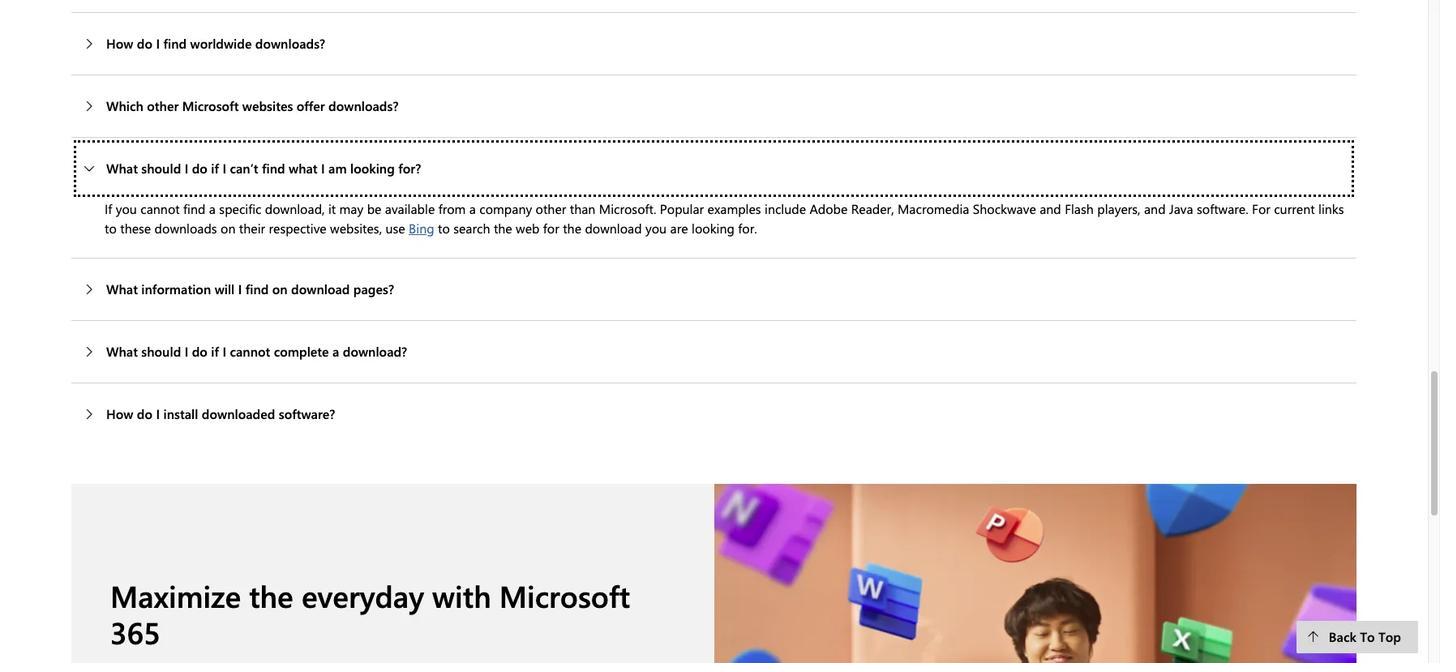 Task type: describe. For each thing, give the bounding box(es) containing it.
cannot inside if you cannot find a specific download, it may be available from a company other than microsoft. popular examples include adobe reader, macromedia shockwave and flash players, and java software. for current links to these downloads on their respective websites, use
[[141, 200, 180, 217]]

which
[[106, 97, 143, 114]]

on inside dropdown button
[[272, 281, 288, 298]]

software?
[[279, 405, 335, 422]]

if for cannot
[[211, 343, 219, 360]]

how do i install downloaded software? button
[[71, 384, 1357, 445]]

how for how do i install downloaded software?
[[106, 405, 133, 422]]

microsoft inside dropdown button
[[182, 97, 239, 114]]

if for can't
[[211, 160, 219, 177]]

bing
[[409, 220, 434, 237]]

it
[[328, 200, 336, 217]]

offer
[[297, 97, 325, 114]]

am
[[328, 160, 347, 177]]

bing link
[[409, 220, 434, 237]]

links
[[1319, 200, 1344, 217]]

i inside how do i install downloaded software? dropdown button
[[156, 405, 160, 422]]

back to top
[[1329, 629, 1401, 646]]

0 vertical spatial download
[[585, 220, 642, 237]]

do up which
[[137, 35, 153, 52]]

i inside the 'what information will i find on download pages?' dropdown button
[[238, 281, 242, 298]]

do up install
[[192, 343, 208, 360]]

what for what should i do if i cannot complete a download?
[[106, 343, 138, 360]]

search
[[454, 220, 490, 237]]

cannot inside dropdown button
[[230, 343, 270, 360]]

1 vertical spatial looking
[[692, 220, 735, 237]]

365
[[110, 612, 160, 652]]

a inside what should i do if i cannot complete a download? dropdown button
[[333, 343, 339, 360]]

0 horizontal spatial a
[[209, 200, 216, 217]]

download inside dropdown button
[[291, 281, 350, 298]]

their
[[239, 220, 265, 237]]

shockwave
[[973, 200, 1036, 217]]

other inside if you cannot find a specific download, it may be available from a company other than microsoft. popular examples include adobe reader, macromedia shockwave and flash players, and java software. for current links to these downloads on their respective websites, use
[[536, 200, 566, 217]]

1 vertical spatial you
[[646, 220, 667, 237]]

respective
[[269, 220, 327, 237]]

popular
[[660, 200, 704, 217]]

players,
[[1097, 200, 1141, 217]]

download,
[[265, 200, 325, 217]]

the inside maximize the everyday with microsoft 365
[[249, 576, 293, 616]]

2 to from the left
[[438, 220, 450, 237]]

what information will i find on download pages? button
[[71, 259, 1357, 320]]

find inside if you cannot find a specific download, it may be available from a company other than microsoft. popular examples include adobe reader, macromedia shockwave and flash players, and java software. for current links to these downloads on their respective websites, use
[[183, 200, 206, 217]]

macromedia
[[898, 200, 969, 217]]

which other microsoft websites offer downloads? button
[[71, 75, 1357, 137]]

on inside if you cannot find a specific download, it may be available from a company other than microsoft. popular examples include adobe reader, macromedia shockwave and flash players, and java software. for current links to these downloads on their respective websites, use
[[221, 220, 236, 237]]

these
[[120, 220, 151, 237]]

should for what should i do if i can't find what i am looking for?
[[141, 160, 181, 177]]

will
[[215, 281, 235, 298]]

maximize
[[110, 576, 241, 616]]

company
[[480, 200, 532, 217]]

what information will i find on download pages?
[[106, 281, 394, 298]]

everyday
[[302, 576, 424, 616]]

reader,
[[851, 200, 894, 217]]

bing to search the web for the download you are looking for.
[[409, 220, 761, 237]]



Task type: vqa. For each thing, say whether or not it's contained in the screenshot.
first 'Azure' from the top of the "DEVELOPER & IT" element
no



Task type: locate. For each thing, give the bounding box(es) containing it.
1 horizontal spatial download
[[585, 220, 642, 237]]

0 vertical spatial looking
[[350, 160, 395, 177]]

downloads? right offer
[[329, 97, 399, 114]]

available
[[385, 200, 435, 217]]

looking right am
[[350, 160, 395, 177]]

looking down examples
[[692, 220, 735, 237]]

how do i install downloaded software?
[[106, 405, 335, 422]]

0 horizontal spatial you
[[116, 200, 137, 217]]

what for what should i do if i can't find what i am looking for?
[[106, 160, 138, 177]]

what should i do if i can't find what i am looking for?
[[106, 160, 421, 177]]

information
[[141, 281, 211, 298]]

2 and from the left
[[1144, 200, 1166, 217]]

what
[[289, 160, 318, 177]]

if you cannot find a specific download, it may be available from a company other than microsoft. popular examples include adobe reader, macromedia shockwave and flash players, and java software. for current links to these downloads on their respective websites, use
[[105, 200, 1344, 237]]

install
[[163, 405, 198, 422]]

1 horizontal spatial other
[[536, 200, 566, 217]]

specific
[[219, 200, 262, 217]]

the
[[494, 220, 512, 237], [563, 220, 582, 237], [249, 576, 293, 616]]

0 horizontal spatial on
[[221, 220, 236, 237]]

what should i do if i cannot complete a download? button
[[71, 321, 1357, 383]]

1 vertical spatial how
[[106, 405, 133, 422]]

1 horizontal spatial downloads?
[[329, 97, 399, 114]]

1 horizontal spatial cannot
[[230, 343, 270, 360]]

looking
[[350, 160, 395, 177], [692, 220, 735, 237]]

how for how do i find worldwide downloads?
[[106, 35, 133, 52]]

other up for
[[536, 200, 566, 217]]

for
[[1252, 200, 1271, 217]]

find right will
[[246, 281, 269, 298]]

downloaded
[[202, 405, 275, 422]]

adobe
[[810, 200, 848, 217]]

a left specific
[[209, 200, 216, 217]]

downloads? up offer
[[255, 35, 325, 52]]

0 horizontal spatial and
[[1040, 200, 1061, 217]]

find left worldwide
[[163, 35, 187, 52]]

for
[[543, 220, 559, 237]]

0 vertical spatial on
[[221, 220, 236, 237]]

2 what from the top
[[106, 281, 138, 298]]

than
[[570, 200, 596, 217]]

1 if from the top
[[211, 160, 219, 177]]

current
[[1274, 200, 1315, 217]]

do
[[137, 35, 153, 52], [192, 160, 208, 177], [192, 343, 208, 360], [137, 405, 153, 422]]

top
[[1379, 629, 1401, 646]]

how inside how do i install downloaded software? dropdown button
[[106, 405, 133, 422]]

1 vertical spatial other
[[536, 200, 566, 217]]

1 vertical spatial if
[[211, 343, 219, 360]]

from
[[438, 200, 466, 217]]

to down if
[[105, 220, 117, 237]]

and left flash
[[1040, 200, 1061, 217]]

be
[[367, 200, 382, 217]]

download left pages?
[[291, 281, 350, 298]]

if inside dropdown button
[[211, 160, 219, 177]]

1 how from the top
[[106, 35, 133, 52]]

2 horizontal spatial the
[[563, 220, 582, 237]]

cannot
[[141, 200, 180, 217], [230, 343, 270, 360]]

what for what information will i find on download pages?
[[106, 281, 138, 298]]

1 horizontal spatial you
[[646, 220, 667, 237]]

1 horizontal spatial a
[[333, 343, 339, 360]]

0 vertical spatial if
[[211, 160, 219, 177]]

if
[[105, 200, 112, 217]]

maximize the everyday with microsoft 365
[[110, 576, 630, 652]]

0 vertical spatial how
[[106, 35, 133, 52]]

examples
[[708, 200, 761, 217]]

0 horizontal spatial download
[[291, 281, 350, 298]]

what should i do if i can't find what i am looking for? button
[[71, 138, 1357, 199]]

what should i do if i cannot complete a download?
[[106, 343, 407, 360]]

a right complete
[[333, 343, 339, 360]]

1 horizontal spatial on
[[272, 281, 288, 298]]

microsoft
[[182, 97, 239, 114], [499, 576, 630, 616]]

1 to from the left
[[105, 220, 117, 237]]

do left can't
[[192, 160, 208, 177]]

how
[[106, 35, 133, 52], [106, 405, 133, 422]]

how do i find worldwide downloads? button
[[71, 13, 1357, 75]]

downloads
[[155, 220, 217, 237]]

1 vertical spatial microsoft
[[499, 576, 630, 616]]

find inside dropdown button
[[262, 160, 285, 177]]

cannot up these
[[141, 200, 180, 217]]

find up downloads
[[183, 200, 206, 217]]

back
[[1329, 629, 1357, 646]]

to
[[105, 220, 117, 237], [438, 220, 450, 237]]

1 and from the left
[[1040, 200, 1061, 217]]

0 vertical spatial should
[[141, 160, 181, 177]]

should down 'information'
[[141, 343, 181, 360]]

what
[[106, 160, 138, 177], [106, 281, 138, 298], [106, 343, 138, 360]]

you inside if you cannot find a specific download, it may be available from a company other than microsoft. popular examples include adobe reader, macromedia shockwave and flash players, and java software. for current links to these downloads on their respective websites, use
[[116, 200, 137, 217]]

include
[[765, 200, 806, 217]]

download
[[585, 220, 642, 237], [291, 281, 350, 298]]

and
[[1040, 200, 1061, 217], [1144, 200, 1166, 217]]

pages?
[[353, 281, 394, 298]]

i inside how do i find worldwide downloads? dropdown button
[[156, 35, 160, 52]]

cannot left complete
[[230, 343, 270, 360]]

1 horizontal spatial to
[[438, 220, 450, 237]]

web
[[516, 220, 540, 237]]

may
[[339, 200, 364, 217]]

for.
[[738, 220, 757, 237]]

0 vertical spatial cannot
[[141, 200, 180, 217]]

other
[[147, 97, 179, 114], [536, 200, 566, 217]]

0 vertical spatial you
[[116, 200, 137, 217]]

to down from at top left
[[438, 220, 450, 237]]

1 vertical spatial cannot
[[230, 343, 270, 360]]

if
[[211, 160, 219, 177], [211, 343, 219, 360]]

on
[[221, 220, 236, 237], [272, 281, 288, 298]]

and left java
[[1144, 200, 1166, 217]]

1 vertical spatial on
[[272, 281, 288, 298]]

flash
[[1065, 200, 1094, 217]]

1 should from the top
[[141, 160, 181, 177]]

0 vertical spatial what
[[106, 160, 138, 177]]

to
[[1360, 629, 1375, 646]]

a
[[209, 200, 216, 217], [469, 200, 476, 217], [333, 343, 339, 360]]

looking inside dropdown button
[[350, 160, 395, 177]]

0 vertical spatial downloads?
[[255, 35, 325, 52]]

are
[[670, 220, 688, 237]]

1 horizontal spatial the
[[494, 220, 512, 237]]

0 horizontal spatial other
[[147, 97, 179, 114]]

back to top link
[[1297, 621, 1418, 654]]

if inside dropdown button
[[211, 343, 219, 360]]

how left install
[[106, 405, 133, 422]]

1 vertical spatial downloads?
[[329, 97, 399, 114]]

if up how do i install downloaded software?
[[211, 343, 219, 360]]

you right if
[[116, 200, 137, 217]]

1 vertical spatial what
[[106, 281, 138, 298]]

should up downloads
[[141, 160, 181, 177]]

java
[[1169, 200, 1194, 217]]

download down microsoft.
[[585, 220, 642, 237]]

should
[[141, 160, 181, 177], [141, 343, 181, 360]]

can't
[[230, 160, 258, 177]]

2 if from the top
[[211, 343, 219, 360]]

microsoft.
[[599, 200, 656, 217]]

0 horizontal spatial looking
[[350, 160, 395, 177]]

on down specific
[[221, 220, 236, 237]]

worldwide
[[190, 35, 252, 52]]

a young woman works on a surface laptop while microsoft 365 app icons whirl around her head. image
[[714, 484, 1357, 663]]

with
[[432, 576, 491, 616]]

0 horizontal spatial cannot
[[141, 200, 180, 217]]

microsoft inside maximize the everyday with microsoft 365
[[499, 576, 630, 616]]

you left are on the top of page
[[646, 220, 667, 237]]

downloads?
[[255, 35, 325, 52], [329, 97, 399, 114]]

download?
[[343, 343, 407, 360]]

0 horizontal spatial the
[[249, 576, 293, 616]]

for?
[[398, 160, 421, 177]]

do left install
[[137, 405, 153, 422]]

0 vertical spatial microsoft
[[182, 97, 239, 114]]

on right will
[[272, 281, 288, 298]]

1 horizontal spatial looking
[[692, 220, 735, 237]]

1 what from the top
[[106, 160, 138, 177]]

a up search
[[469, 200, 476, 217]]

websites
[[242, 97, 293, 114]]

how do i find worldwide downloads?
[[106, 35, 325, 52]]

what inside dropdown button
[[106, 160, 138, 177]]

1 vertical spatial download
[[291, 281, 350, 298]]

should inside dropdown button
[[141, 160, 181, 177]]

downloads? for how do i find worldwide downloads?
[[255, 35, 325, 52]]

to inside if you cannot find a specific download, it may be available from a company other than microsoft. popular examples include adobe reader, macromedia shockwave and flash players, and java software. for current links to these downloads on their respective websites, use
[[105, 220, 117, 237]]

how inside how do i find worldwide downloads? dropdown button
[[106, 35, 133, 52]]

software.
[[1197, 200, 1249, 217]]

0 horizontal spatial to
[[105, 220, 117, 237]]

if left can't
[[211, 160, 219, 177]]

downloads? for which other microsoft websites offer downloads?
[[329, 97, 399, 114]]

you
[[116, 200, 137, 217], [646, 220, 667, 237]]

use
[[386, 220, 405, 237]]

other right which
[[147, 97, 179, 114]]

find right can't
[[262, 160, 285, 177]]

1 horizontal spatial microsoft
[[499, 576, 630, 616]]

1 horizontal spatial and
[[1144, 200, 1166, 217]]

3 what from the top
[[106, 343, 138, 360]]

complete
[[274, 343, 329, 360]]

0 horizontal spatial downloads?
[[255, 35, 325, 52]]

websites,
[[330, 220, 382, 237]]

which other microsoft websites offer downloads?
[[106, 97, 399, 114]]

2 horizontal spatial a
[[469, 200, 476, 217]]

2 how from the top
[[106, 405, 133, 422]]

how up which
[[106, 35, 133, 52]]

1 vertical spatial should
[[141, 343, 181, 360]]

i
[[156, 35, 160, 52], [185, 160, 188, 177], [223, 160, 226, 177], [321, 160, 325, 177], [238, 281, 242, 298], [185, 343, 188, 360], [223, 343, 226, 360], [156, 405, 160, 422]]

other inside which other microsoft websites offer downloads? dropdown button
[[147, 97, 179, 114]]

2 vertical spatial what
[[106, 343, 138, 360]]

2 should from the top
[[141, 343, 181, 360]]

should inside dropdown button
[[141, 343, 181, 360]]

0 vertical spatial other
[[147, 97, 179, 114]]

0 horizontal spatial microsoft
[[182, 97, 239, 114]]

do inside dropdown button
[[192, 160, 208, 177]]

should for what should i do if i cannot complete a download?
[[141, 343, 181, 360]]

find
[[163, 35, 187, 52], [262, 160, 285, 177], [183, 200, 206, 217], [246, 281, 269, 298]]



